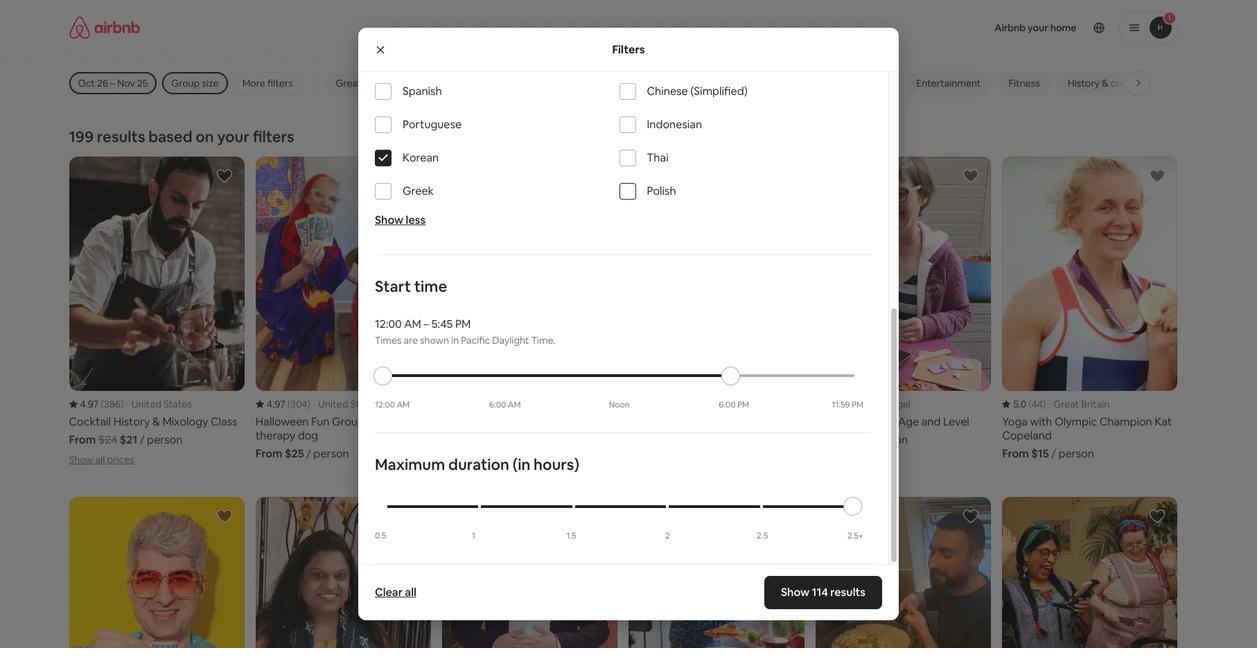Task type: locate. For each thing, give the bounding box(es) containing it.
save this experience image
[[216, 168, 233, 184], [1150, 168, 1167, 184], [216, 508, 233, 525], [963, 508, 980, 525], [1150, 508, 1167, 525]]

from $4 $3 / person show all prices
[[443, 433, 545, 466]]

1 · united states from the left
[[127, 398, 192, 410]]

pm for 6:00 pm
[[738, 399, 750, 411]]

from inside from $4 $3 / person show all prices
[[443, 433, 469, 447]]

2 · from the left
[[313, 398, 316, 410]]

2 prices from the left
[[481, 453, 508, 466]]

pm right the 11:59
[[852, 399, 864, 411]]

0 vertical spatial save this experience image
[[963, 168, 980, 184]]

0 horizontal spatial · united states
[[127, 398, 192, 410]]

1 horizontal spatial · united states
[[313, 398, 379, 410]]

2 & from the left
[[1103, 77, 1109, 89]]

save this experience image
[[963, 168, 980, 184], [403, 508, 420, 525]]

) right 5.0
[[1043, 398, 1046, 410]]

person inside yoga with olympic champion kat copeland group
[[1059, 446, 1095, 461]]

baking
[[682, 77, 711, 89]]

person inside from $4 $3 / person show all prices
[[510, 433, 545, 447]]

0 horizontal spatial save this experience image
[[403, 508, 420, 525]]

& right arts
[[614, 77, 621, 89]]

arts
[[593, 77, 612, 89]]

baking button
[[671, 71, 723, 95]]

from left $24
[[69, 433, 96, 447]]

1 · from the left
[[127, 398, 129, 410]]

person right $15
[[1059, 446, 1095, 461]]

1 horizontal spatial 44
[[1032, 398, 1043, 410]]

2 6:00 from the left
[[719, 399, 736, 411]]

from left $16
[[816, 433, 843, 447]]

· united states up $21
[[127, 398, 192, 410]]

· great britain
[[1049, 398, 1110, 410]]

great inside yoga with olympic champion kat copeland group
[[1054, 398, 1080, 410]]

0 horizontal spatial show all prices button
[[69, 453, 134, 466]]

/ inside 'from $24 $21 / person show all prices'
[[140, 433, 145, 447]]

spanish
[[403, 84, 442, 98]]

filters right your
[[253, 127, 294, 146]]

·
[[127, 398, 129, 410], [313, 398, 316, 410], [501, 398, 503, 410], [1049, 398, 1052, 410]]

am right 408
[[508, 399, 521, 411]]

· united states inside cocktail history & mixology class group
[[127, 398, 192, 410]]

in
[[451, 334, 459, 347]]

from inside yoga with olympic champion kat copeland group
[[1003, 446, 1030, 461]]

from $16 / person
[[816, 433, 909, 447]]

person
[[147, 433, 183, 447], [510, 433, 545, 447], [873, 433, 909, 447], [314, 446, 349, 461], [1059, 446, 1095, 461]]

1 horizontal spatial great
[[1054, 398, 1080, 410]]

4.97 left 386 in the bottom of the page
[[80, 398, 99, 410]]

44 right 5.0
[[1032, 398, 1043, 410]]

0 horizontal spatial united
[[132, 398, 162, 410]]

rating 4.95 out of 5; 44 reviews image
[[816, 398, 865, 410]]

1 horizontal spatial &
[[1103, 77, 1109, 89]]

am
[[404, 317, 421, 331], [397, 399, 410, 411], [508, 399, 521, 411]]

1 12:00 from the top
[[375, 317, 402, 331]]

6:00 for 6:00 pm
[[719, 399, 736, 411]]

/ inside halloween fun grouptarot with a therapy dog 'group'
[[307, 446, 311, 461]]

rating 4.97 out of 5; 304 reviews image
[[256, 398, 311, 410]]

( up $24
[[101, 398, 104, 410]]

12:00 inside 12:00 am – 5:45 pm times are shown in pacific daylight time.
[[375, 317, 402, 331]]

fitness element
[[1009, 77, 1041, 89]]

from inside halloween fun grouptarot with a therapy dog 'group'
[[256, 446, 283, 461]]

prices down $21
[[107, 453, 134, 466]]

· inside cocktail history & mixology class group
[[127, 398, 129, 410]]

( right 4.95
[[848, 398, 851, 410]]

prices inside 'from $24 $21 / person show all prices'
[[107, 453, 134, 466]]

0 horizontal spatial results
[[97, 127, 145, 146]]

12:00 up times at the left of page
[[375, 317, 402, 331]]

· united states inside halloween fun grouptarot with a therapy dog 'group'
[[313, 398, 379, 410]]

44
[[851, 398, 862, 410], [1032, 398, 1043, 410]]

1 horizontal spatial show all prices button
[[443, 453, 508, 466]]

2 horizontal spatial all
[[469, 453, 479, 466]]

from left the $4
[[443, 433, 469, 447]]

& for history
[[1103, 77, 1109, 89]]

2 united from the left
[[318, 398, 348, 410]]

all
[[95, 453, 105, 466], [469, 453, 479, 466], [405, 585, 417, 600]]

· right 386 in the bottom of the page
[[127, 398, 129, 410]]

) inside caipirinha classes & stories of rio group
[[495, 398, 498, 410]]

$21
[[120, 433, 138, 447]]

start time
[[375, 277, 447, 296]]

) inside yoga with olympic champion kat copeland group
[[1043, 398, 1046, 410]]

filters
[[268, 77, 293, 89], [253, 127, 294, 146]]

5.0 ( 44 )
[[1014, 398, 1046, 410]]

greek
[[403, 184, 434, 198]]

· right 408
[[501, 398, 503, 410]]

3 ( from the left
[[848, 398, 851, 410]]

(simplified)
[[691, 84, 748, 98]]

1 vertical spatial results
[[831, 585, 866, 600]]

· right 304 on the bottom left
[[313, 398, 316, 410]]

$15
[[1032, 446, 1050, 461]]

states inside cocktail history & mixology class group
[[164, 398, 192, 410]]

4.97 inside cocktail history & mixology class group
[[80, 398, 99, 410]]

) inside halloween fun grouptarot with a therapy dog 'group'
[[307, 398, 311, 410]]

2 show all prices button from the left
[[443, 453, 508, 466]]

44 inside yoga with olympic champion kat copeland group
[[1032, 398, 1043, 410]]

4.97 ( 304 )
[[267, 398, 311, 410]]

show inside from $4 $3 / person show all prices
[[443, 453, 467, 466]]

great inside 'button'
[[336, 77, 362, 89]]

am up maximum
[[397, 399, 410, 411]]

drinks button
[[850, 71, 900, 95]]

from $15 / person
[[1003, 446, 1095, 461]]

united for from
[[132, 398, 162, 410]]

1 vertical spatial 12:00
[[375, 399, 395, 411]]

clear all
[[375, 585, 417, 600]]

1
[[472, 530, 476, 541]]

am inside 12:00 am – 5:45 pm times are shown in pacific daylight time.
[[404, 317, 421, 331]]

1 ( from the left
[[101, 398, 104, 410]]

person right the $25
[[314, 446, 349, 461]]

( up the $25
[[288, 398, 291, 410]]

from left $15
[[1003, 446, 1030, 461]]

more filters
[[243, 77, 293, 89]]

show all prices button down $24
[[69, 453, 134, 466]]

/ inside yoga with olympic champion kat copeland group
[[1052, 446, 1057, 461]]

family friendly button
[[427, 71, 513, 95]]

from $25 / person
[[256, 446, 349, 461]]

am left –
[[404, 317, 421, 331]]

12:00 down times at the left of page
[[375, 399, 395, 411]]

4 · from the left
[[1049, 398, 1052, 410]]

states right 304 on the bottom left
[[351, 398, 379, 410]]

great for groups
[[336, 77, 410, 89]]

2 horizontal spatial pm
[[852, 399, 864, 411]]

/
[[140, 433, 145, 447], [503, 433, 507, 447], [866, 433, 870, 447], [307, 446, 311, 461], [1052, 446, 1057, 461]]

friendly
[[468, 77, 502, 89]]

all down $24
[[95, 453, 105, 466]]

pacific
[[461, 334, 490, 347]]

halloween fun grouptarot with a therapy dog group
[[256, 157, 431, 461]]

1 vertical spatial filters
[[253, 127, 294, 146]]

from left the $25
[[256, 446, 283, 461]]

/ inside from $4 $3 / person show all prices
[[503, 433, 507, 447]]

· united states right 304 on the bottom left
[[313, 398, 379, 410]]

1 ) from the left
[[121, 398, 124, 410]]

1 44 from the left
[[851, 398, 862, 410]]

entertainment element
[[917, 77, 982, 89]]

4.97 left 304 on the bottom left
[[267, 398, 285, 410]]

0 vertical spatial filters
[[268, 77, 293, 89]]

( for from $25
[[288, 398, 291, 410]]

4.97 for from
[[80, 398, 99, 410]]

show all prices button
[[69, 453, 134, 466], [443, 453, 508, 466]]

great for groups button
[[325, 71, 421, 95]]

3 · from the left
[[501, 398, 503, 410]]

1 horizontal spatial prices
[[481, 453, 508, 466]]

brazil
[[506, 398, 530, 410]]

1 6:00 from the left
[[490, 399, 506, 411]]

4.97 for from $25
[[267, 398, 285, 410]]

rating 4.99 out of 5; 408 reviews image
[[443, 398, 498, 410]]

results
[[97, 127, 145, 146], [831, 585, 866, 600]]

12:00 for 12:00 am
[[375, 399, 395, 411]]

all for $24
[[95, 453, 105, 466]]

0 vertical spatial great
[[336, 77, 362, 89]]

person up '(in'
[[510, 433, 545, 447]]

&
[[614, 77, 621, 89], [1103, 77, 1109, 89]]

4 ( from the left
[[1029, 398, 1032, 410]]

states right 386 in the bottom of the page
[[164, 398, 192, 410]]

4 ) from the left
[[862, 398, 865, 410]]

show 114 results
[[782, 585, 866, 600]]

1 horizontal spatial results
[[831, 585, 866, 600]]

1 horizontal spatial 4.97
[[267, 398, 285, 410]]

3 ) from the left
[[495, 398, 498, 410]]

0 horizontal spatial &
[[614, 77, 621, 89]]

crepes & hazelnut spread by notre-dame group
[[629, 157, 805, 480]]

rating 4.97 out of 5; 386 reviews image
[[69, 398, 124, 410]]

0 horizontal spatial 4.97
[[80, 398, 99, 410]]

results right 199
[[97, 127, 145, 146]]

person inside halloween fun grouptarot with a therapy dog 'group'
[[314, 446, 349, 461]]

)
[[121, 398, 124, 410], [307, 398, 311, 410], [495, 398, 498, 410], [862, 398, 865, 410], [1043, 398, 1046, 410]]

( inside yoga with olympic champion kat copeland group
[[1029, 398, 1032, 410]]

2 states from the left
[[351, 398, 379, 410]]

all inside from $4 $3 / person show all prices
[[469, 453, 479, 466]]

person inside origami for any age and level group
[[873, 433, 909, 447]]

6:00 pm
[[719, 399, 750, 411]]

0 horizontal spatial states
[[164, 398, 192, 410]]

save this experience image inside yoga with olympic champion kat copeland group
[[1150, 168, 1167, 184]]

12:00
[[375, 317, 402, 331], [375, 399, 395, 411]]

history & culture
[[1068, 77, 1143, 89]]

0 horizontal spatial all
[[95, 453, 105, 466]]

) inside cocktail history & mixology class group
[[121, 398, 124, 410]]

cocktail history & mixology class group
[[69, 157, 245, 467]]

filters inside button
[[268, 77, 293, 89]]

2 · united states from the left
[[313, 398, 379, 410]]

person for from $16 / person
[[873, 433, 909, 447]]

yoga with olympic champion kat copeland group
[[1003, 157, 1179, 461]]

( right 5.0
[[1029, 398, 1032, 410]]

/ inside origami for any age and level group
[[866, 433, 870, 447]]

1 horizontal spatial states
[[351, 398, 379, 410]]

2 44 from the left
[[1032, 398, 1043, 410]]

great
[[336, 77, 362, 89], [1054, 398, 1080, 410]]

pm right france
[[738, 399, 750, 411]]

) left brazil
[[495, 398, 498, 410]]

· inside yoga with olympic champion kat copeland group
[[1049, 398, 1052, 410]]

states inside halloween fun grouptarot with a therapy dog 'group'
[[351, 398, 379, 410]]

304
[[291, 398, 307, 410]]

great left for
[[336, 77, 362, 89]]

$24
[[98, 433, 117, 447]]

1 horizontal spatial 6:00
[[719, 399, 736, 411]]

& left the culture
[[1103, 77, 1109, 89]]

show all prices button inside cocktail history & mixology class group
[[69, 453, 134, 466]]

44 for 4.95 ( 44 )
[[851, 398, 862, 410]]

drinks
[[861, 77, 889, 89]]

portuguese
[[403, 117, 462, 132]]

(
[[101, 398, 104, 410], [288, 398, 291, 410], [848, 398, 851, 410], [1029, 398, 1032, 410]]

cooking element
[[739, 77, 777, 89]]

your
[[217, 127, 250, 146]]

44 inside origami for any age and level group
[[851, 398, 862, 410]]

groups
[[379, 77, 410, 89]]

) up from $25 / person
[[307, 398, 311, 410]]

family friendly
[[438, 77, 502, 89]]

0 horizontal spatial pm
[[456, 317, 471, 331]]

2 ) from the left
[[307, 398, 311, 410]]

/ right $21
[[140, 433, 145, 447]]

pm inside 12:00 am – 5:45 pm times are shown in pacific daylight time.
[[456, 317, 471, 331]]

from for from $15 / person
[[1003, 446, 1030, 461]]

/ right $16
[[866, 433, 870, 447]]

· inside halloween fun grouptarot with a therapy dog 'group'
[[313, 398, 316, 410]]

person right $21
[[147, 433, 183, 447]]

prices inside from $4 $3 / person show all prices
[[481, 453, 508, 466]]

daylight
[[493, 334, 530, 347]]

person down portugal
[[873, 433, 909, 447]]

· right the 5.0 ( 44 )
[[1049, 398, 1052, 410]]

all down the $4
[[469, 453, 479, 466]]

0 horizontal spatial prices
[[107, 453, 134, 466]]

prices down $3
[[481, 453, 508, 466]]

from
[[69, 433, 96, 447], [443, 433, 469, 447], [816, 433, 843, 447], [256, 446, 283, 461], [1003, 446, 1030, 461]]

pm for 11:59 pm
[[852, 399, 864, 411]]

cooking button
[[728, 71, 788, 95]]

1 states from the left
[[164, 398, 192, 410]]

0 horizontal spatial great
[[336, 77, 362, 89]]

results right 114
[[831, 585, 866, 600]]

0.5
[[375, 530, 387, 541]]

6:00
[[490, 399, 506, 411], [719, 399, 736, 411]]

united inside halloween fun grouptarot with a therapy dog 'group'
[[318, 398, 348, 410]]

from inside 'from $24 $21 / person show all prices'
[[69, 433, 96, 447]]

( for from
[[101, 398, 104, 410]]

arts & writing button
[[582, 71, 665, 95]]

0 horizontal spatial 44
[[851, 398, 862, 410]]

/ right the $25
[[307, 446, 311, 461]]

great left britain
[[1054, 398, 1080, 410]]

(in
[[513, 455, 531, 474]]

1 horizontal spatial united
[[318, 398, 348, 410]]

/ right $3
[[503, 433, 507, 447]]

states
[[164, 398, 192, 410], [351, 398, 379, 410]]

writing
[[623, 77, 654, 89]]

2 4.97 from the left
[[267, 398, 285, 410]]

show all prices button down the $4
[[443, 453, 508, 466]]

united inside cocktail history & mixology class group
[[132, 398, 162, 410]]

( inside cocktail history & mixology class group
[[101, 398, 104, 410]]

from for from $24 $21 / person show all prices
[[69, 433, 96, 447]]

4.97 ( 386 )
[[80, 398, 124, 410]]

1 horizontal spatial pm
[[738, 399, 750, 411]]

clear all button
[[368, 579, 424, 607]]

all inside 'from $24 $21 / person show all prices'
[[95, 453, 105, 466]]

all right clear
[[405, 585, 417, 600]]

pm up in
[[456, 317, 471, 331]]

baking element
[[682, 77, 711, 89]]

1 & from the left
[[614, 77, 621, 89]]

114
[[813, 585, 829, 600]]

44 for 5.0 ( 44 )
[[1032, 398, 1043, 410]]

from inside origami for any age and level group
[[816, 433, 843, 447]]

show
[[375, 213, 404, 227], [69, 453, 93, 466], [443, 453, 467, 466], [782, 585, 810, 600]]

2 ( from the left
[[288, 398, 291, 410]]

filters right "more"
[[268, 77, 293, 89]]

prices
[[107, 453, 134, 466], [481, 453, 508, 466]]

polish
[[647, 184, 677, 198]]

1 horizontal spatial save this experience image
[[963, 168, 980, 184]]

1 vertical spatial great
[[1054, 398, 1080, 410]]

person inside 'from $24 $21 / person show all prices'
[[147, 433, 183, 447]]

pm
[[456, 317, 471, 331], [738, 399, 750, 411], [852, 399, 864, 411]]

save this experience image inside cocktail history & mixology class group
[[216, 168, 233, 184]]

44 right the 11:59
[[851, 398, 862, 410]]

arts & writing
[[593, 77, 654, 89]]

1 4.97 from the left
[[80, 398, 99, 410]]

5 ) from the left
[[1043, 398, 1046, 410]]

0 horizontal spatial 6:00
[[490, 399, 506, 411]]

more filters dialog
[[359, 0, 899, 621]]

united right 386 in the bottom of the page
[[132, 398, 162, 410]]

1 show all prices button from the left
[[69, 453, 134, 466]]

1 united from the left
[[132, 398, 162, 410]]

/ right $15
[[1052, 446, 1057, 461]]

) up $21
[[121, 398, 124, 410]]

0 vertical spatial 12:00
[[375, 317, 402, 331]]

entertainment
[[917, 77, 982, 89]]

) right the 11:59
[[862, 398, 865, 410]]

united right 304 on the bottom left
[[318, 398, 348, 410]]

1 prices from the left
[[107, 453, 134, 466]]

2 12:00 from the top
[[375, 399, 395, 411]]

4.97 inside halloween fun grouptarot with a therapy dog 'group'
[[267, 398, 285, 410]]

rating 5.0 out of 5; 44 reviews image
[[1003, 398, 1046, 410]]

1 horizontal spatial all
[[405, 585, 417, 600]]

( inside halloween fun grouptarot with a therapy dog 'group'
[[288, 398, 291, 410]]



Task type: describe. For each thing, give the bounding box(es) containing it.
$16
[[845, 433, 863, 447]]

more filters button
[[233, 72, 302, 94]]

0 vertical spatial results
[[97, 127, 145, 146]]

united for from $25
[[318, 398, 348, 410]]

from $24 $21 / person show all prices
[[69, 433, 183, 466]]

entertainment button
[[906, 71, 993, 95]]

1 vertical spatial save this experience image
[[403, 508, 420, 525]]

fitness button
[[998, 71, 1052, 95]]

408 ) · brazil
[[478, 398, 530, 410]]

408
[[478, 398, 495, 410]]

) for from
[[121, 398, 124, 410]]

portugal
[[873, 398, 911, 410]]

britain
[[1082, 398, 1110, 410]]

origami for any age and level group
[[816, 157, 992, 447]]

12:00 am
[[375, 399, 410, 411]]

5:45
[[432, 317, 453, 331]]

) for from $25
[[307, 398, 311, 410]]

$25
[[285, 446, 304, 461]]

· united states for from $25
[[313, 398, 379, 410]]

more
[[243, 77, 265, 89]]

$3
[[487, 433, 500, 447]]

· inside caipirinha classes & stories of rio group
[[501, 398, 503, 410]]

· for from $15
[[1049, 398, 1052, 410]]

) inside origami for any age and level group
[[862, 398, 865, 410]]

prices for $3
[[481, 453, 508, 466]]

history & culture button
[[1057, 71, 1154, 95]]

/ for from $25 / person
[[307, 446, 311, 461]]

show all prices button inside caipirinha classes & stories of rio group
[[443, 453, 508, 466]]

( inside origami for any age and level group
[[848, 398, 851, 410]]

all inside button
[[405, 585, 417, 600]]

2.5
[[757, 530, 769, 541]]

from for from $4 $3 / person show all prices
[[443, 433, 469, 447]]

) for from $15
[[1043, 398, 1046, 410]]

4.95
[[827, 398, 846, 410]]

less
[[406, 213, 426, 227]]

all for $4
[[469, 453, 479, 466]]

history
[[1068, 77, 1101, 89]]

family friendly element
[[438, 77, 502, 89]]

6:00 am
[[490, 399, 521, 411]]

thai
[[647, 150, 669, 165]]

199 results based on your filters
[[69, 127, 294, 146]]

2
[[666, 530, 670, 541]]

shown
[[420, 334, 449, 347]]

maximum
[[375, 455, 445, 474]]

prices for $21
[[107, 453, 134, 466]]

person for from $25 / person
[[314, 446, 349, 461]]

clear
[[375, 585, 403, 600]]

show less
[[375, 213, 426, 227]]

show less button
[[375, 213, 426, 227]]

time.
[[532, 334, 556, 347]]

6:00 for 6:00 am
[[490, 399, 506, 411]]

12:00 am – 5:45 pm times are shown in pacific daylight time.
[[375, 317, 556, 347]]

am for 12:00 am – 5:45 pm times are shown in pacific daylight time.
[[404, 317, 421, 331]]

caipirinha classes & stories of rio group
[[443, 157, 618, 467]]

results inside more filters dialog
[[831, 585, 866, 600]]

from for from $16 / person
[[816, 433, 843, 447]]

am for 12:00 am
[[397, 399, 410, 411]]

2.5+
[[848, 530, 864, 541]]

4.95 ( 44 )
[[827, 398, 865, 410]]

hours)
[[534, 455, 580, 474]]

family
[[438, 77, 466, 89]]

culture
[[1111, 77, 1143, 89]]

history & culture element
[[1068, 77, 1143, 89]]

korean
[[403, 150, 439, 165]]

noon
[[609, 399, 630, 411]]

12:00 for 12:00 am – 5:45 pm times are shown in pacific daylight time.
[[375, 317, 402, 331]]

person for from $15 / person
[[1059, 446, 1095, 461]]

11:59
[[832, 399, 851, 411]]

for
[[364, 77, 377, 89]]

cooking
[[739, 77, 777, 89]]

am for 6:00 am
[[508, 399, 521, 411]]

· united states for from
[[127, 398, 192, 410]]

fitness
[[1009, 77, 1041, 89]]

chinese
[[647, 84, 688, 98]]

great for groups element
[[336, 77, 410, 89]]

( for from $15
[[1029, 398, 1032, 410]]

chinese (simplified)
[[647, 84, 748, 98]]

–
[[424, 317, 429, 331]]

show 114 results link
[[765, 576, 883, 610]]

filters
[[613, 42, 645, 57]]

1.5
[[567, 530, 577, 541]]

maximum duration (in hours)
[[375, 455, 580, 474]]

times
[[375, 334, 402, 347]]

386
[[104, 398, 121, 410]]

states for from $25
[[351, 398, 379, 410]]

· for from $25
[[313, 398, 316, 410]]

199
[[69, 127, 94, 146]]

/ for from $16 / person
[[866, 433, 870, 447]]

start
[[375, 277, 411, 296]]

time
[[414, 277, 447, 296]]

states for from
[[164, 398, 192, 410]]

based
[[149, 127, 193, 146]]

· for from
[[127, 398, 129, 410]]

duration
[[449, 455, 510, 474]]

on
[[196, 127, 214, 146]]

11:59 pm
[[832, 399, 864, 411]]

& for arts
[[614, 77, 621, 89]]

france
[[692, 398, 722, 410]]

$4
[[472, 433, 485, 447]]

profile element
[[744, 0, 1179, 55]]

/ for from $15 / person
[[1052, 446, 1057, 461]]

show inside 'from $24 $21 / person show all prices'
[[69, 453, 93, 466]]

from for from $25 / person
[[256, 446, 283, 461]]

arts & writing element
[[593, 77, 654, 89]]



Task type: vqa. For each thing, say whether or not it's contained in the screenshot.
')' associated with From
yes



